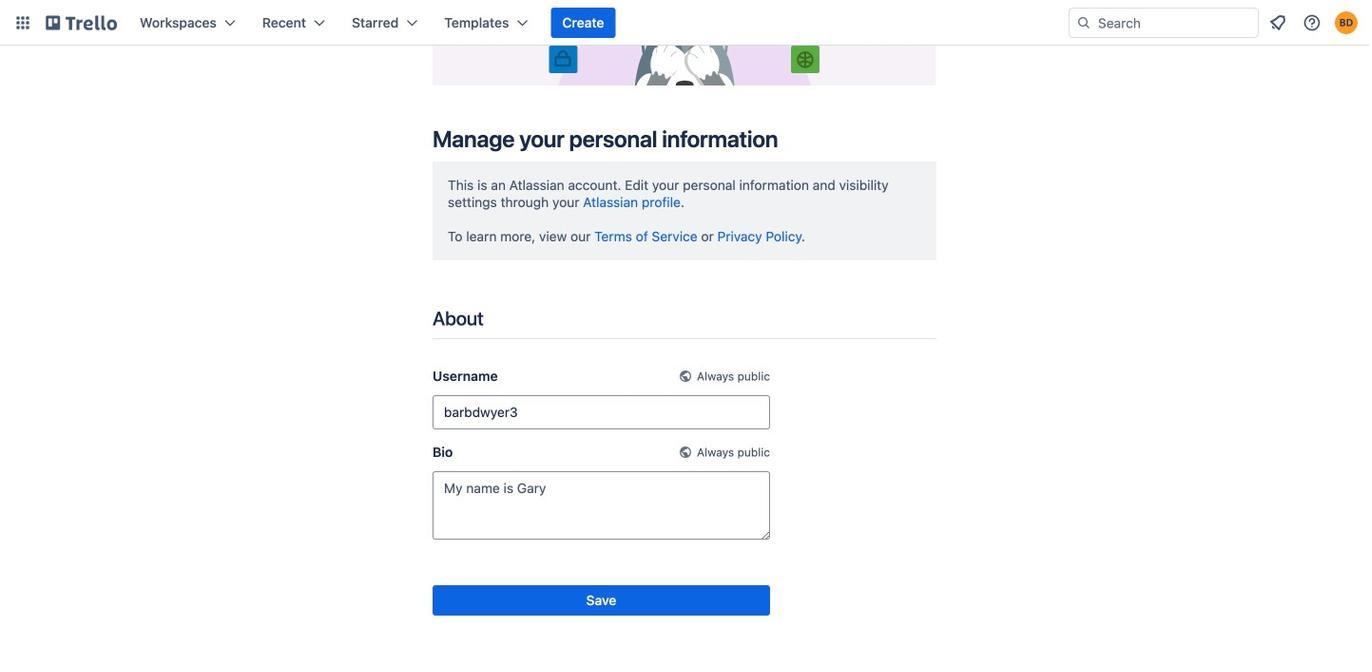 Task type: vqa. For each thing, say whether or not it's contained in the screenshot.
bottom the 5,000 +
no



Task type: describe. For each thing, give the bounding box(es) containing it.
search image
[[1077, 15, 1092, 30]]

barb dwyer (barbdwyer3) image
[[1335, 11, 1358, 34]]

back to home image
[[46, 8, 117, 38]]

primary element
[[0, 0, 1369, 46]]

0 notifications image
[[1267, 11, 1290, 34]]



Task type: locate. For each thing, give the bounding box(es) containing it.
open information menu image
[[1303, 13, 1322, 32]]

None text field
[[433, 395, 770, 430], [433, 471, 770, 540], [433, 395, 770, 430], [433, 471, 770, 540]]

Search field
[[1092, 10, 1258, 36]]



